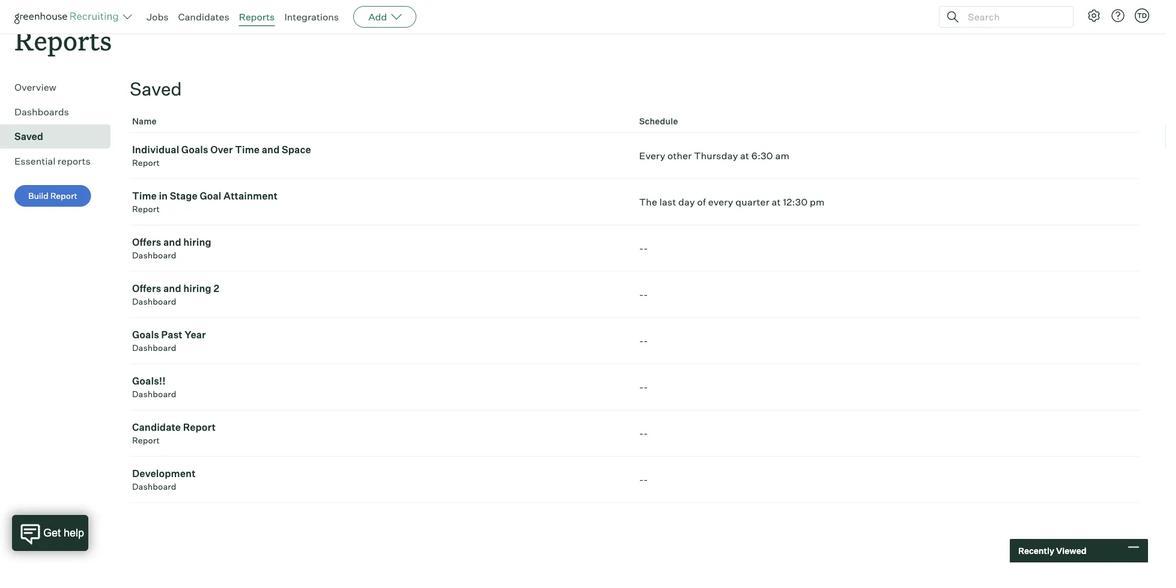 Task type: locate. For each thing, give the bounding box(es) containing it.
individual
[[132, 144, 179, 156]]

report down candidate
[[132, 435, 160, 446]]

1 vertical spatial goals
[[132, 329, 159, 341]]

saved up name
[[130, 78, 182, 100]]

dashboard down past
[[132, 343, 176, 353]]

goal
[[200, 190, 221, 202]]

reports
[[58, 155, 91, 167]]

and left the space
[[262, 144, 280, 156]]

time inside "individual goals over time and space report"
[[235, 144, 260, 156]]

3 -- from the top
[[639, 335, 648, 347]]

hiring
[[183, 236, 211, 248], [183, 283, 211, 295]]

0 vertical spatial offers
[[132, 236, 161, 248]]

hiring inside the offers and hiring 2 dashboard
[[183, 283, 211, 295]]

1 vertical spatial time
[[132, 190, 157, 202]]

offers inside offers and hiring dashboard
[[132, 236, 161, 248]]

past
[[161, 329, 183, 341]]

3 dashboard from the top
[[132, 343, 176, 353]]

td
[[1137, 11, 1147, 20]]

dashboard down development
[[132, 481, 176, 492]]

1 vertical spatial at
[[772, 196, 781, 208]]

offers and hiring dashboard
[[132, 236, 211, 261]]

1 vertical spatial and
[[163, 236, 181, 248]]

0 horizontal spatial at
[[740, 150, 749, 162]]

0 vertical spatial hiring
[[183, 236, 211, 248]]

2 dashboard from the top
[[132, 296, 176, 307]]

-- for offers and hiring
[[639, 242, 648, 254]]

1 hiring from the top
[[183, 236, 211, 248]]

time left in
[[132, 190, 157, 202]]

dashboard inside the offers and hiring 2 dashboard
[[132, 296, 176, 307]]

recently viewed
[[1019, 546, 1087, 556]]

4 -- from the top
[[639, 381, 648, 393]]

dashboard inside offers and hiring dashboard
[[132, 250, 176, 261]]

and down in
[[163, 236, 181, 248]]

report
[[132, 158, 160, 168], [50, 191, 77, 201], [132, 204, 160, 214], [183, 421, 216, 433], [132, 435, 160, 446]]

2 -- from the top
[[639, 289, 648, 301]]

saved up 'essential'
[[14, 131, 43, 143]]

saved
[[130, 78, 182, 100], [14, 131, 43, 143]]

in
[[159, 190, 168, 202]]

5 -- from the top
[[639, 427, 648, 439]]

goals inside 'goals past year dashboard'
[[132, 329, 159, 341]]

2 hiring from the top
[[183, 283, 211, 295]]

thursday
[[694, 150, 738, 162]]

0 vertical spatial and
[[262, 144, 280, 156]]

0 vertical spatial saved
[[130, 78, 182, 100]]

offers for offers and hiring 2
[[132, 283, 161, 295]]

goals
[[181, 144, 208, 156], [132, 329, 159, 341]]

report down individual
[[132, 158, 160, 168]]

and inside offers and hiring dashboard
[[163, 236, 181, 248]]

1 horizontal spatial at
[[772, 196, 781, 208]]

hiring left 2
[[183, 283, 211, 295]]

goals left past
[[132, 329, 159, 341]]

goals!! dashboard
[[132, 375, 176, 399]]

dashboards
[[14, 106, 69, 118]]

offers inside the offers and hiring 2 dashboard
[[132, 283, 161, 295]]

time inside "time in stage goal attainment report"
[[132, 190, 157, 202]]

time
[[235, 144, 260, 156], [132, 190, 157, 202]]

integrations
[[284, 11, 339, 23]]

6 -- from the top
[[639, 474, 648, 486]]

year
[[185, 329, 206, 341]]

essential reports
[[14, 155, 91, 167]]

saved link
[[14, 129, 106, 144]]

1 dashboard from the top
[[132, 250, 176, 261]]

time right over
[[235, 144, 260, 156]]

and inside the offers and hiring 2 dashboard
[[163, 283, 181, 295]]

pm
[[810, 196, 825, 208]]

0 horizontal spatial time
[[132, 190, 157, 202]]

1 horizontal spatial reports
[[239, 11, 275, 23]]

0 vertical spatial goals
[[181, 144, 208, 156]]

1 vertical spatial offers
[[132, 283, 161, 295]]

0 horizontal spatial goals
[[132, 329, 159, 341]]

hiring inside offers and hiring dashboard
[[183, 236, 211, 248]]

at left 12:30
[[772, 196, 781, 208]]

dashboard down goals!!
[[132, 389, 176, 399]]

integrations link
[[284, 11, 339, 23]]

candidate report report
[[132, 421, 216, 446]]

5 dashboard from the top
[[132, 481, 176, 492]]

dashboard
[[132, 250, 176, 261], [132, 296, 176, 307], [132, 343, 176, 353], [132, 389, 176, 399], [132, 481, 176, 492]]

reports up overview link
[[14, 22, 112, 58]]

0 horizontal spatial saved
[[14, 131, 43, 143]]

configure image
[[1087, 8, 1101, 23]]

offers down offers and hiring dashboard at top
[[132, 283, 161, 295]]

report right candidate
[[183, 421, 216, 433]]

dashboards link
[[14, 105, 106, 119]]

stage
[[170, 190, 198, 202]]

report right build
[[50, 191, 77, 201]]

6:30
[[752, 150, 773, 162]]

2 vertical spatial and
[[163, 283, 181, 295]]

1 vertical spatial hiring
[[183, 283, 211, 295]]

every
[[639, 150, 665, 162]]

and inside "individual goals over time and space report"
[[262, 144, 280, 156]]

and down offers and hiring dashboard at top
[[163, 283, 181, 295]]

reports
[[239, 11, 275, 23], [14, 22, 112, 58]]

offers
[[132, 236, 161, 248], [132, 283, 161, 295]]

reports right candidates
[[239, 11, 275, 23]]

essential reports link
[[14, 154, 106, 168]]

at
[[740, 150, 749, 162], [772, 196, 781, 208]]

1 -- from the top
[[639, 242, 648, 254]]

1 offers from the top
[[132, 236, 161, 248]]

dashboard up the offers and hiring 2 dashboard
[[132, 250, 176, 261]]

-- for goals!!
[[639, 381, 648, 393]]

offers down in
[[132, 236, 161, 248]]

1 horizontal spatial goals
[[181, 144, 208, 156]]

jobs link
[[147, 11, 169, 23]]

td button
[[1135, 8, 1150, 23]]

schedule
[[639, 116, 678, 127]]

overview
[[14, 81, 56, 93]]

add button
[[353, 6, 417, 28]]

report down in
[[132, 204, 160, 214]]

0 vertical spatial at
[[740, 150, 749, 162]]

name
[[132, 116, 157, 127]]

at left the '6:30' at the right top
[[740, 150, 749, 162]]

quarter
[[736, 196, 770, 208]]

2 offers from the top
[[132, 283, 161, 295]]

--
[[639, 242, 648, 254], [639, 289, 648, 301], [639, 335, 648, 347], [639, 381, 648, 393], [639, 427, 648, 439], [639, 474, 648, 486]]

-- for candidate report
[[639, 427, 648, 439]]

individual goals over time and space report
[[132, 144, 311, 168]]

goals left over
[[181, 144, 208, 156]]

the last day of every quarter at 12:30 pm
[[639, 196, 825, 208]]

hiring for offers and hiring 2
[[183, 283, 211, 295]]

hiring down "time in stage goal attainment report"
[[183, 236, 211, 248]]

essential
[[14, 155, 55, 167]]

0 vertical spatial time
[[235, 144, 260, 156]]

1 horizontal spatial time
[[235, 144, 260, 156]]

dashboard up past
[[132, 296, 176, 307]]

-
[[639, 242, 644, 254], [644, 242, 648, 254], [639, 289, 644, 301], [644, 289, 648, 301], [639, 335, 644, 347], [644, 335, 648, 347], [639, 381, 644, 393], [644, 381, 648, 393], [639, 427, 644, 439], [644, 427, 648, 439], [639, 474, 644, 486], [644, 474, 648, 486]]

and
[[262, 144, 280, 156], [163, 236, 181, 248], [163, 283, 181, 295]]



Task type: describe. For each thing, give the bounding box(es) containing it.
day
[[678, 196, 695, 208]]

development dashboard
[[132, 468, 196, 492]]

offers and hiring 2 dashboard
[[132, 283, 219, 307]]

space
[[282, 144, 311, 156]]

build
[[28, 191, 48, 201]]

Search text field
[[965, 8, 1062, 26]]

-- for offers and hiring 2
[[639, 289, 648, 301]]

attainment
[[224, 190, 278, 202]]

dashboard inside 'goals past year dashboard'
[[132, 343, 176, 353]]

0 horizontal spatial reports
[[14, 22, 112, 58]]

jobs
[[147, 11, 169, 23]]

candidates link
[[178, 11, 229, 23]]

of
[[697, 196, 706, 208]]

dashboard inside development dashboard
[[132, 481, 176, 492]]

and for offers and hiring
[[163, 236, 181, 248]]

4 dashboard from the top
[[132, 389, 176, 399]]

12:30
[[783, 196, 808, 208]]

the
[[639, 196, 657, 208]]

build report button
[[14, 185, 91, 207]]

goals inside "individual goals over time and space report"
[[181, 144, 208, 156]]

report inside "time in stage goal attainment report"
[[132, 204, 160, 214]]

am
[[775, 150, 790, 162]]

other
[[668, 150, 692, 162]]

time in stage goal attainment report
[[132, 190, 278, 214]]

every
[[708, 196, 734, 208]]

viewed
[[1056, 546, 1087, 556]]

development
[[132, 468, 196, 480]]

1 vertical spatial saved
[[14, 131, 43, 143]]

candidate
[[132, 421, 181, 433]]

goals past year dashboard
[[132, 329, 206, 353]]

goals!!
[[132, 375, 166, 387]]

2
[[214, 283, 219, 295]]

td button
[[1133, 6, 1152, 25]]

greenhouse recruiting image
[[14, 10, 123, 24]]

add
[[368, 11, 387, 23]]

build report
[[28, 191, 77, 201]]

over
[[210, 144, 233, 156]]

-- for goals past year
[[639, 335, 648, 347]]

hiring for offers and hiring
[[183, 236, 211, 248]]

and for offers and hiring 2
[[163, 283, 181, 295]]

last
[[660, 196, 676, 208]]

report inside button
[[50, 191, 77, 201]]

1 horizontal spatial saved
[[130, 78, 182, 100]]

recently
[[1019, 546, 1055, 556]]

every other thursday at 6:30 am
[[639, 150, 790, 162]]

-- for development
[[639, 474, 648, 486]]

offers for offers and hiring
[[132, 236, 161, 248]]

report inside "individual goals over time and space report"
[[132, 158, 160, 168]]

candidates
[[178, 11, 229, 23]]

reports link
[[239, 11, 275, 23]]

overview link
[[14, 80, 106, 94]]



Task type: vqa. For each thing, say whether or not it's contained in the screenshot.


